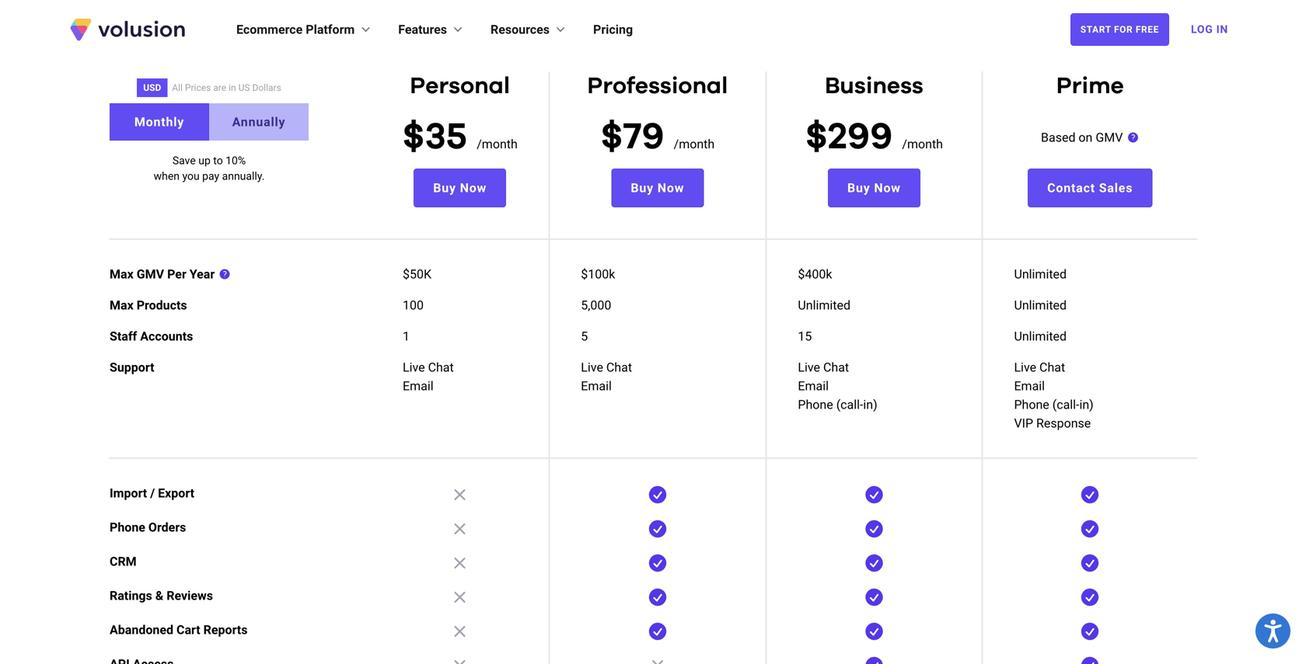 Task type: describe. For each thing, give the bounding box(es) containing it.
buy for 299
[[847, 181, 870, 196]]

in) for live chat email phone (call-in) vip response
[[1079, 398, 1094, 412]]

buy for 79
[[631, 181, 654, 196]]

max gmv per year
[[110, 267, 215, 282]]

dollars
[[252, 82, 281, 93]]

unlimited for unlimited
[[1014, 298, 1067, 313]]

are
[[213, 82, 226, 93]]

monthly button
[[110, 103, 209, 141]]

live inside live chat email phone (call-in)
[[798, 360, 820, 375]]

features button
[[398, 20, 466, 39]]

contact sales link
[[1028, 169, 1152, 208]]

pricing link
[[593, 20, 633, 39]]

email inside live chat email phone (call-in)
[[798, 379, 829, 394]]

live chat email phone (call-in) vip response
[[1014, 360, 1094, 431]]

start for free
[[1080, 24, 1159, 35]]

all prices are in us dollars
[[172, 82, 281, 93]]

$50k
[[403, 267, 431, 282]]

prices
[[185, 82, 211, 93]]

based
[[1041, 130, 1076, 145]]

live inside live chat email phone (call-in) vip response
[[1014, 360, 1036, 375]]

ratings
[[110, 589, 152, 604]]

prime
[[1056, 75, 1124, 98]]

pricing
[[593, 22, 633, 37]]

ecommerce
[[236, 22, 303, 37]]

import / export
[[110, 486, 194, 501]]

annually
[[232, 115, 286, 129]]

buy now for $ 79
[[631, 181, 684, 196]]

response
[[1036, 416, 1091, 431]]

1 live from the left
[[403, 360, 425, 375]]

vip
[[1014, 416, 1033, 431]]

based on gmv
[[1041, 130, 1123, 145]]

start
[[1080, 24, 1111, 35]]

crm
[[110, 555, 137, 569]]

per
[[167, 267, 186, 282]]

/month for 35
[[477, 137, 518, 152]]

business
[[825, 75, 924, 98]]

chat inside live chat email phone (call-in)
[[823, 360, 849, 375]]

pay
[[202, 170, 219, 183]]

max products
[[110, 298, 187, 313]]

$400k
[[798, 267, 832, 282]]

1 chat from the left
[[428, 360, 454, 375]]

orders
[[148, 521, 186, 535]]

log in
[[1191, 23, 1228, 36]]

$ for 299
[[805, 119, 828, 156]]

all
[[172, 82, 183, 93]]

10%
[[226, 154, 246, 167]]

1
[[403, 329, 410, 344]]

to
[[213, 154, 223, 167]]

5,000
[[581, 298, 611, 313]]

now for 79
[[658, 181, 684, 196]]

1 live chat email from the left
[[403, 360, 454, 394]]

export
[[158, 486, 194, 501]]

buy for 35
[[433, 181, 456, 196]]

buy now link for 35
[[414, 169, 506, 208]]

save up to 10% when you pay annually.
[[154, 154, 265, 183]]

$ 79
[[601, 119, 664, 156]]

$ 299
[[805, 119, 893, 156]]

/
[[150, 486, 155, 501]]

contact sales
[[1047, 181, 1133, 196]]

35
[[425, 119, 467, 156]]

contact
[[1047, 181, 1095, 196]]

sales
[[1099, 181, 1133, 196]]

phone orders
[[110, 521, 186, 535]]

unlimited for $400k
[[1014, 267, 1067, 282]]

import
[[110, 486, 147, 501]]

2 live chat email from the left
[[581, 360, 632, 394]]

usd
[[143, 82, 161, 93]]



Task type: vqa. For each thing, say whether or not it's contained in the screenshot.
Advertising related to Segment
no



Task type: locate. For each thing, give the bounding box(es) containing it.
4 email from the left
[[1014, 379, 1045, 394]]

log in link
[[1182, 12, 1238, 47]]

reviews
[[167, 589, 213, 604]]

in
[[229, 82, 236, 93]]

1 horizontal spatial in)
[[1079, 398, 1094, 412]]

buy now for $ 35
[[433, 181, 487, 196]]

0 horizontal spatial live chat email
[[403, 360, 454, 394]]

2 horizontal spatial $
[[805, 119, 828, 156]]

email up vip
[[1014, 379, 1045, 394]]

2 horizontal spatial phone
[[1014, 398, 1049, 412]]

$ for 79
[[601, 119, 623, 156]]

0 horizontal spatial $
[[402, 119, 425, 156]]

2 $ from the left
[[601, 119, 623, 156]]

3 live from the left
[[798, 360, 820, 375]]

email inside live chat email phone (call-in) vip response
[[1014, 379, 1045, 394]]

1 max from the top
[[110, 267, 134, 282]]

max for max gmv per year
[[110, 267, 134, 282]]

live down 15
[[798, 360, 820, 375]]

phone up vip
[[1014, 398, 1049, 412]]

on
[[1079, 130, 1093, 145]]

1 horizontal spatial buy now link
[[611, 169, 704, 208]]

for
[[1114, 24, 1133, 35]]

(call- for live chat email phone (call-in)
[[836, 398, 863, 412]]

2 horizontal spatial buy now link
[[828, 169, 920, 208]]

buy down 299
[[847, 181, 870, 196]]

buy now for $ 299
[[847, 181, 901, 196]]

in) for live chat email phone (call-in)
[[863, 398, 878, 412]]

1 buy from the left
[[433, 181, 456, 196]]

100
[[403, 298, 424, 313]]

1 horizontal spatial buy now
[[631, 181, 684, 196]]

$ down business
[[805, 119, 828, 156]]

0 horizontal spatial gmv
[[137, 267, 164, 282]]

/month for 299
[[902, 137, 943, 152]]

buy now down 299
[[847, 181, 901, 196]]

0 horizontal spatial in)
[[863, 398, 878, 412]]

phone for live chat email phone (call-in) vip response
[[1014, 398, 1049, 412]]

1 horizontal spatial /month
[[674, 137, 715, 152]]

open accessibe: accessibility options, statement and help image
[[1264, 620, 1282, 643]]

max for max products
[[110, 298, 134, 313]]

/month right '35'
[[477, 137, 518, 152]]

1 $ from the left
[[402, 119, 425, 156]]

buy down 79
[[631, 181, 654, 196]]

abandoned cart reports
[[110, 623, 248, 638]]

phone down 15
[[798, 398, 833, 412]]

max up max products
[[110, 267, 134, 282]]

2 horizontal spatial now
[[874, 181, 901, 196]]

buy now link down 299
[[828, 169, 920, 208]]

1 horizontal spatial live chat email
[[581, 360, 632, 394]]

1 in) from the left
[[863, 398, 878, 412]]

unlimited for 15
[[1014, 329, 1067, 344]]

(call- inside live chat email phone (call-in) vip response
[[1052, 398, 1079, 412]]

3 buy now link from the left
[[828, 169, 920, 208]]

2 email from the left
[[581, 379, 612, 394]]

0 horizontal spatial now
[[460, 181, 487, 196]]

3 now from the left
[[874, 181, 901, 196]]

/month right 299
[[902, 137, 943, 152]]

buy now
[[433, 181, 487, 196], [631, 181, 684, 196], [847, 181, 901, 196]]

gmv
[[1096, 130, 1123, 145], [137, 267, 164, 282]]

1 horizontal spatial buy
[[631, 181, 654, 196]]

0 horizontal spatial phone
[[110, 521, 145, 535]]

(call-
[[836, 398, 863, 412], [1052, 398, 1079, 412]]

1 horizontal spatial phone
[[798, 398, 833, 412]]

professional
[[587, 75, 728, 98]]

2 max from the top
[[110, 298, 134, 313]]

1 horizontal spatial (call-
[[1052, 398, 1079, 412]]

when
[[154, 170, 180, 183]]

0 vertical spatial max
[[110, 267, 134, 282]]

in)
[[863, 398, 878, 412], [1079, 398, 1094, 412]]

(call- for live chat email phone (call-in) vip response
[[1052, 398, 1079, 412]]

cart
[[176, 623, 200, 638]]

gmv right on
[[1096, 130, 1123, 145]]

abandoned
[[110, 623, 173, 638]]

us
[[238, 82, 250, 93]]

buy now link down '35'
[[414, 169, 506, 208]]

free
[[1136, 24, 1159, 35]]

live chat email phone (call-in)
[[798, 360, 878, 412]]

2 buy from the left
[[631, 181, 654, 196]]

1 vertical spatial max
[[110, 298, 134, 313]]

2 (call- from the left
[[1052, 398, 1079, 412]]

3 buy from the left
[[847, 181, 870, 196]]

2 /month from the left
[[674, 137, 715, 152]]

0 horizontal spatial /month
[[477, 137, 518, 152]]

79
[[623, 119, 664, 156]]

log
[[1191, 23, 1213, 36]]

2 horizontal spatial /month
[[902, 137, 943, 152]]

start for free link
[[1070, 13, 1169, 46]]

buy now down 79
[[631, 181, 684, 196]]

staff
[[110, 329, 137, 344]]

2 chat from the left
[[606, 360, 632, 375]]

0 horizontal spatial buy now link
[[414, 169, 506, 208]]

resources button
[[491, 20, 568, 39]]

chat
[[428, 360, 454, 375], [606, 360, 632, 375], [823, 360, 849, 375], [1039, 360, 1065, 375]]

phone down import
[[110, 521, 145, 535]]

now down '35'
[[460, 181, 487, 196]]

phone for live chat email phone (call-in)
[[798, 398, 833, 412]]

buy
[[433, 181, 456, 196], [631, 181, 654, 196], [847, 181, 870, 196]]

1 horizontal spatial now
[[658, 181, 684, 196]]

phone
[[798, 398, 833, 412], [1014, 398, 1049, 412], [110, 521, 145, 535]]

4 chat from the left
[[1039, 360, 1065, 375]]

0 horizontal spatial buy
[[433, 181, 456, 196]]

buy now down '35'
[[433, 181, 487, 196]]

15
[[798, 329, 812, 344]]

live down 1 on the left of page
[[403, 360, 425, 375]]

$ for 35
[[402, 119, 425, 156]]

(call- inside live chat email phone (call-in)
[[836, 398, 863, 412]]

chat inside live chat email phone (call-in) vip response
[[1039, 360, 1065, 375]]

email
[[403, 379, 433, 394], [581, 379, 612, 394], [798, 379, 829, 394], [1014, 379, 1045, 394]]

now for 35
[[460, 181, 487, 196]]

now for 299
[[874, 181, 901, 196]]

support
[[110, 360, 154, 375]]

email down 1 on the left of page
[[403, 379, 433, 394]]

/month for 79
[[674, 137, 715, 152]]

$100k
[[581, 267, 615, 282]]

1 buy now from the left
[[433, 181, 487, 196]]

personal
[[410, 75, 510, 98]]

2 live from the left
[[581, 360, 603, 375]]

up
[[198, 154, 211, 167]]

unlimited
[[1014, 267, 1067, 282], [798, 298, 851, 313], [1014, 298, 1067, 313], [1014, 329, 1067, 344]]

reports
[[203, 623, 248, 638]]

&
[[155, 589, 163, 604]]

2 horizontal spatial buy
[[847, 181, 870, 196]]

buy now link for 79
[[611, 169, 704, 208]]

annually button
[[209, 103, 309, 141]]

in
[[1216, 23, 1228, 36]]

$ down personal
[[402, 119, 425, 156]]

max up staff
[[110, 298, 134, 313]]

/month
[[477, 137, 518, 152], [674, 137, 715, 152], [902, 137, 943, 152]]

1 email from the left
[[403, 379, 433, 394]]

save
[[172, 154, 196, 167]]

5
[[581, 329, 588, 344]]

live chat email
[[403, 360, 454, 394], [581, 360, 632, 394]]

3 email from the left
[[798, 379, 829, 394]]

2 horizontal spatial buy now
[[847, 181, 901, 196]]

buy down '35'
[[433, 181, 456, 196]]

1 now from the left
[[460, 181, 487, 196]]

live chat email down 1 on the left of page
[[403, 360, 454, 394]]

live chat email down '5' at the left of the page
[[581, 360, 632, 394]]

max
[[110, 267, 134, 282], [110, 298, 134, 313]]

3 $ from the left
[[805, 119, 828, 156]]

features
[[398, 22, 447, 37]]

3 buy now from the left
[[847, 181, 901, 196]]

1 horizontal spatial gmv
[[1096, 130, 1123, 145]]

ratings & reviews
[[110, 589, 213, 604]]

resources
[[491, 22, 550, 37]]

4 live from the left
[[1014, 360, 1036, 375]]

now
[[460, 181, 487, 196], [658, 181, 684, 196], [874, 181, 901, 196]]

staff accounts
[[110, 329, 193, 344]]

platform
[[306, 22, 355, 37]]

0 horizontal spatial buy now
[[433, 181, 487, 196]]

ecommerce platform button
[[236, 20, 373, 39]]

you
[[182, 170, 200, 183]]

year
[[190, 267, 215, 282]]

products
[[137, 298, 187, 313]]

0 vertical spatial gmv
[[1096, 130, 1123, 145]]

buy now link
[[414, 169, 506, 208], [611, 169, 704, 208], [828, 169, 920, 208]]

live up vip
[[1014, 360, 1036, 375]]

buy now link for 299
[[828, 169, 920, 208]]

1 vertical spatial gmv
[[137, 267, 164, 282]]

annually.
[[222, 170, 265, 183]]

3 chat from the left
[[823, 360, 849, 375]]

email down 15
[[798, 379, 829, 394]]

gmv left per
[[137, 267, 164, 282]]

phone inside live chat email phone (call-in)
[[798, 398, 833, 412]]

2 now from the left
[[658, 181, 684, 196]]

3 /month from the left
[[902, 137, 943, 152]]

monthly
[[134, 115, 184, 129]]

email down '5' at the left of the page
[[581, 379, 612, 394]]

now down 79
[[658, 181, 684, 196]]

buy now link down 79
[[611, 169, 704, 208]]

$ 35
[[402, 119, 467, 156]]

/month right 79
[[674, 137, 715, 152]]

$ down professional
[[601, 119, 623, 156]]

in) inside live chat email phone (call-in) vip response
[[1079, 398, 1094, 412]]

1 (call- from the left
[[836, 398, 863, 412]]

0 horizontal spatial (call-
[[836, 398, 863, 412]]

1 /month from the left
[[477, 137, 518, 152]]

now down 299
[[874, 181, 901, 196]]

live down '5' at the left of the page
[[581, 360, 603, 375]]

in) inside live chat email phone (call-in)
[[863, 398, 878, 412]]

1 horizontal spatial $
[[601, 119, 623, 156]]

1 buy now link from the left
[[414, 169, 506, 208]]

accounts
[[140, 329, 193, 344]]

2 buy now from the left
[[631, 181, 684, 196]]

ecommerce platform
[[236, 22, 355, 37]]

2 buy now link from the left
[[611, 169, 704, 208]]

2 in) from the left
[[1079, 398, 1094, 412]]

phone inside live chat email phone (call-in) vip response
[[1014, 398, 1049, 412]]

299
[[828, 119, 893, 156]]



